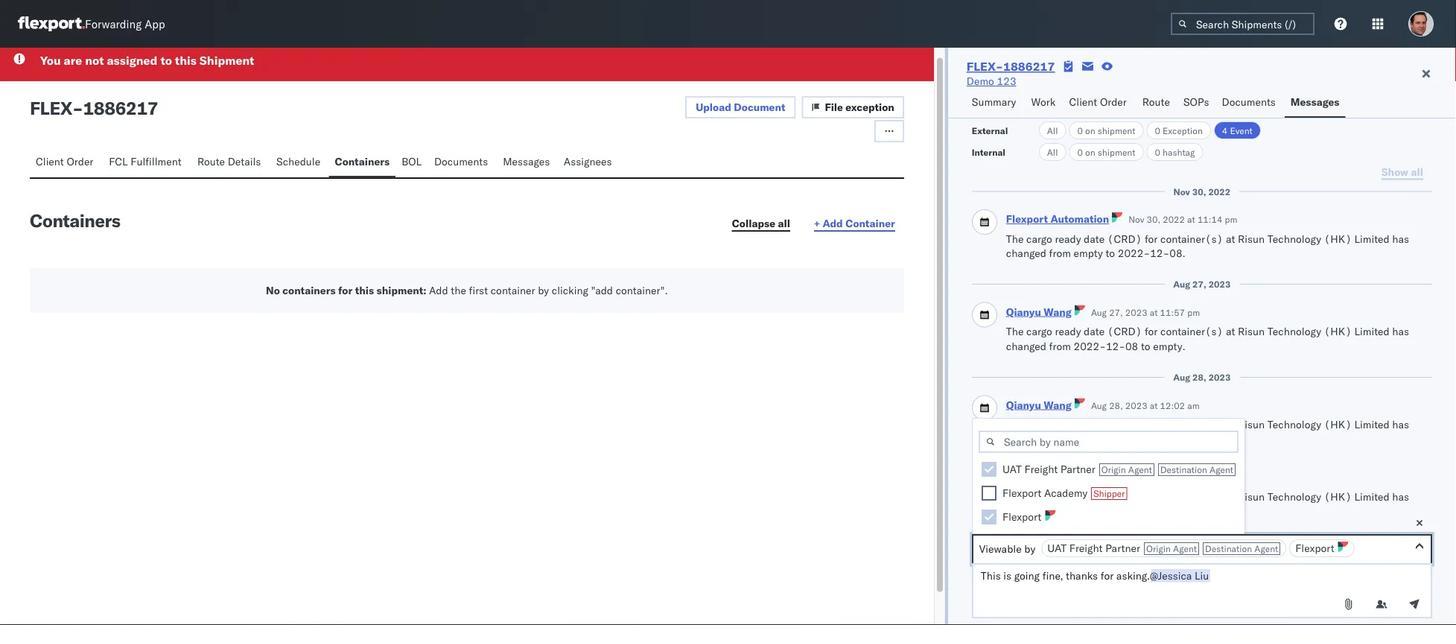Task type: vqa. For each thing, say whether or not it's contained in the screenshot.
the leftmost 22,
no



Task type: describe. For each thing, give the bounding box(es) containing it.
(hk) for the cargo ready date (crd) for container(s)  at risun technology (hk) limited has changed from empty to 2022-12-08.
[[1325, 232, 1352, 245]]

from for the cargo ready date (crd) for container(s)  at risun technology (hk) limited has changed from empty to 2023-08-28.
[[1050, 433, 1072, 446]]

aug 27, 2023 at 11:57 pm
[[1092, 307, 1201, 318]]

0 horizontal spatial this
[[175, 53, 197, 67]]

not
[[85, 53, 104, 67]]

summary button
[[966, 89, 1026, 118]]

ready for 2022-
[[1056, 232, 1082, 245]]

4 event
[[1223, 125, 1253, 136]]

+
[[815, 216, 820, 230]]

the for the cargo ready date (crd) for container(s)  at risun technology (hk) limited has changed from empty to 2022-12-08.
[[1007, 232, 1024, 245]]

1 vertical spatial client order button
[[30, 148, 103, 177]]

qianyu wang button for the cargo ready date (crd) for container(s)  at risun technology (hk) limited has changed from 2022-12-08 to empty.
[[1007, 305, 1072, 318]]

(crd) for 28
[[1108, 490, 1143, 503]]

nov for nov 30, 2022 at 11:14 pm
[[1129, 214, 1145, 225]]

08
[[1126, 340, 1139, 353]]

you
[[40, 53, 61, 67]]

upload document
[[696, 100, 786, 113]]

qianyu wang button for the cargo ready date (crd) for container(s)  at risun technology (hk) limited has changed from empty to 2023-08-28.
[[1007, 398, 1072, 411]]

route for route details
[[197, 155, 225, 168]]

automation
[[1051, 212, 1110, 225]]

2023 for 28.
[[1126, 400, 1148, 411]]

aug 28, 2023
[[1174, 372, 1231, 383]]

the for the cargo ready date (crd) for container(s)  at risun technology (hk) limited has changed from empty to 2023-08-28.
[[1007, 418, 1024, 431]]

shipper
[[1094, 488, 1126, 499]]

aug for 08
[[1092, 307, 1107, 318]]

demo 123 link
[[967, 74, 1017, 89]]

for for the cargo ready date (crd) for container(s)  at risun technology (hk) limited has changed from empty to 2022-12-08.
[[1145, 232, 1158, 245]]

uat
[[1048, 542, 1067, 555]]

(crd) for 2023-
[[1108, 418, 1143, 431]]

flexport inside button
[[1296, 542, 1335, 555]]

0 vertical spatial messages button
[[1285, 89, 1346, 118]]

fcl fulfillment button
[[103, 148, 191, 177]]

freight
[[1070, 542, 1103, 555]]

internal
[[972, 146, 1006, 158]]

documents for leftmost documents button
[[434, 155, 488, 168]]

at inside the cargo ready date (crd) for container(s)  at risun technology (hk) limited has changed from 2023-08-28 to 2023-08-29.
[[1227, 490, 1236, 503]]

uat freight partner origin agent
[[1048, 542, 1198, 555]]

date for 28
[[1084, 490, 1105, 503]]

messages for topmost messages button
[[1291, 95, 1340, 108]]

destination agent
[[1206, 543, 1279, 554]]

0 vertical spatial 28,
[[1193, 372, 1207, 383]]

28, for to
[[1110, 472, 1124, 483]]

Sending External Message. This message is related to FLEX-1886217 text field
[[972, 563, 1433, 619]]

aug for 2023-
[[1092, 400, 1107, 411]]

file
[[825, 100, 844, 113]]

(hk) for the cargo ready date (crd) for container(s)  at risun technology (hk) limited has changed from empty to 2023-08-28.
[[1325, 418, 1352, 431]]

client order for the bottommost client order button
[[36, 155, 93, 168]]

destination
[[1206, 543, 1253, 554]]

27, for aug 27, 2023
[[1193, 279, 1207, 290]]

demo
[[967, 75, 995, 88]]

12:03
[[1161, 472, 1186, 483]]

30, for nov 30, 2022 at 11:14 pm
[[1147, 214, 1161, 225]]

4
[[1223, 125, 1228, 136]]

changed for the cargo ready date (crd) for container(s)  at risun technology (hk) limited has changed from empty to 2023-08-28.
[[1007, 433, 1047, 446]]

document
[[734, 100, 786, 113]]

to inside the cargo ready date (crd) for container(s)  at risun technology (hk) limited has changed from 2023-08-28 to 2023-08-29.
[[1142, 505, 1151, 518]]

the
[[451, 284, 466, 297]]

qianyu for the cargo ready date (crd) for container(s)  at risun technology (hk) limited has changed from 2022-12-08 to empty.
[[1007, 305, 1042, 318]]

containers inside containers button
[[335, 155, 390, 168]]

technology for empty.
[[1268, 325, 1322, 338]]

all
[[778, 216, 791, 230]]

date for 2022-
[[1084, 232, 1105, 245]]

changed for the cargo ready date (crd) for container(s)  at risun technology (hk) limited has changed from 2022-12-08 to empty.
[[1007, 340, 1047, 353]]

qianyu wang for the cargo ready date (crd) for container(s)  at risun technology (hk) limited has changed from 2023-08-28 to 2023-08-29.
[[1007, 470, 1072, 483]]

2023 for 2023-
[[1126, 472, 1148, 483]]

at left 12:02 on the right of page
[[1150, 400, 1158, 411]]

nov 30, 2022 at 11:14 pm
[[1129, 214, 1238, 225]]

to inside the cargo ready date (crd) for container(s)  at risun technology (hk) limited has changed from 2022-12-08 to empty.
[[1142, 340, 1151, 353]]

container
[[846, 216, 896, 230]]

fcl
[[109, 155, 128, 168]]

file exception
[[825, 100, 895, 113]]

bol button
[[396, 148, 428, 177]]

cargo for the cargo ready date (crd) for container(s)  at risun technology (hk) limited has changed from 2022-12-08 to empty.
[[1027, 325, 1053, 338]]

2022 for nov 30, 2022 at 11:14 pm
[[1163, 214, 1186, 225]]

forwarding
[[85, 17, 142, 31]]

+ add container
[[815, 216, 896, 230]]

limited for the cargo ready date (crd) for container(s)  at risun technology (hk) limited has changed from empty to 2022-12-08.
[[1355, 232, 1390, 245]]

all button for external
[[1039, 121, 1067, 139]]

aug 27, 2023
[[1174, 279, 1231, 290]]

from for the cargo ready date (crd) for container(s)  at risun technology (hk) limited has changed from empty to 2022-12-08.
[[1050, 247, 1072, 260]]

0 horizontal spatial by
[[538, 284, 549, 297]]

messages for the bottom messages button
[[503, 155, 550, 168]]

container(s) for 28.
[[1161, 418, 1224, 431]]

container(s) for empty.
[[1161, 325, 1224, 338]]

collapse all button
[[723, 212, 800, 235]]

assignees
[[564, 155, 612, 168]]

empty for 2023-
[[1074, 433, 1104, 446]]

summary
[[972, 95, 1017, 108]]

aug 28, 2023 at 12:02 am
[[1092, 400, 1200, 411]]

11:14
[[1198, 214, 1223, 225]]

30, for nov 30, 2022
[[1193, 186, 1207, 197]]

0 vertical spatial documents button
[[1217, 89, 1285, 118]]

at inside the cargo ready date (crd) for container(s)  at risun technology (hk) limited has changed from empty to 2023-08-28.
[[1227, 418, 1236, 431]]

technology for 08.
[[1268, 232, 1322, 245]]

limited for the cargo ready date (crd) for container(s)  at risun technology (hk) limited has changed from empty to 2023-08-28.
[[1355, 418, 1390, 431]]

0 horizontal spatial documents button
[[428, 148, 497, 177]]

1 horizontal spatial 1886217
[[1004, 59, 1056, 74]]

qianyu wang for the cargo ready date (crd) for container(s)  at risun technology (hk) limited has changed from 2022-12-08 to empty.
[[1007, 305, 1072, 318]]

0 vertical spatial client order button
[[1064, 89, 1137, 118]]

are
[[64, 53, 82, 67]]

for right containers
[[338, 284, 353, 297]]

2023 for empty.
[[1126, 307, 1148, 318]]

nov for nov 30, 2022
[[1174, 186, 1191, 197]]

flexport button
[[1290, 540, 1355, 557]]

client for client order button to the top
[[1070, 95, 1098, 108]]

exception
[[1163, 125, 1203, 136]]

2 agent from the left
[[1255, 543, 1279, 554]]

risun for 08.
[[1239, 232, 1266, 245]]

collapse
[[732, 216, 776, 230]]

(crd) for 2022-
[[1108, 232, 1143, 245]]

27, for aug 27, 2023 at 11:57 pm
[[1110, 307, 1124, 318]]

at inside the cargo ready date (crd) for container(s)  at risun technology (hk) limited has changed from empty to 2022-12-08.
[[1227, 232, 1236, 245]]

container".
[[616, 284, 668, 297]]

flexport automation button
[[1007, 212, 1110, 225]]

on for 0 hashtag
[[1086, 146, 1096, 158]]

order for the bottommost client order button
[[67, 155, 93, 168]]

at left 12:03
[[1150, 472, 1158, 483]]

empty.
[[1154, 340, 1186, 353]]

work
[[1032, 95, 1056, 108]]

has for the cargo ready date (crd) for container(s)  at risun technology (hk) limited has changed from 2022-12-08 to empty.
[[1393, 325, 1410, 338]]

12:02
[[1161, 400, 1186, 411]]

fulfillment
[[131, 155, 182, 168]]

the cargo ready date (crd) for container(s)  at risun technology (hk) limited has changed from 2022-12-08 to empty.
[[1007, 325, 1410, 353]]

2023- inside the cargo ready date (crd) for container(s)  at risun technology (hk) limited has changed from empty to 2023-08-28.
[[1118, 433, 1151, 446]]

wang for 2023-
[[1044, 470, 1072, 483]]

you are not assigned to this shipment
[[40, 53, 254, 67]]

containers button
[[329, 148, 396, 177]]

work button
[[1026, 89, 1064, 118]]

technology for 28.
[[1268, 418, 1322, 431]]

flexport for academy
[[1003, 487, 1042, 500]]

upload document button
[[686, 96, 796, 118]]

for for the cargo ready date (crd) for container(s)  at risun technology (hk) limited has changed from empty to 2023-08-28.
[[1145, 418, 1158, 431]]

route details button
[[191, 148, 271, 177]]

all for external
[[1048, 125, 1059, 136]]

0 horizontal spatial containers
[[30, 209, 120, 231]]

container(s) for 08.
[[1161, 232, 1224, 245]]

all button for internal
[[1039, 143, 1067, 161]]

has for the cargo ready date (crd) for container(s)  at risun technology (hk) limited has changed from 2023-08-28 to 2023-08-29.
[[1393, 490, 1410, 503]]

0 horizontal spatial 1886217
[[83, 97, 158, 119]]

0 on shipment for 0 hashtag
[[1078, 146, 1136, 158]]

has for the cargo ready date (crd) for container(s)  at risun technology (hk) limited has changed from empty to 2023-08-28.
[[1393, 418, 1410, 431]]

08- inside the cargo ready date (crd) for container(s)  at risun technology (hk) limited has changed from empty to 2023-08-28.
[[1151, 433, 1170, 446]]

28.
[[1170, 433, 1186, 446]]

the for the cargo ready date (crd) for container(s)  at risun technology (hk) limited has changed from 2022-12-08 to empty.
[[1007, 325, 1024, 338]]

flex - 1886217
[[30, 97, 158, 119]]

11:57
[[1161, 307, 1186, 318]]

risun for 2023-
[[1239, 490, 1266, 503]]

2022- inside the cargo ready date (crd) for container(s)  at risun technology (hk) limited has changed from empty to 2022-12-08.
[[1118, 247, 1151, 260]]

2 horizontal spatial 2023-
[[1154, 505, 1186, 518]]

qianyu for the cargo ready date (crd) for container(s)  at risun technology (hk) limited has changed from empty to 2023-08-28.
[[1007, 398, 1042, 411]]

cargo for the cargo ready date (crd) for container(s)  at risun technology (hk) limited has changed from 2023-08-28 to 2023-08-29.
[[1027, 490, 1053, 503]]



Task type: locate. For each thing, give the bounding box(es) containing it.
3 cargo from the top
[[1027, 418, 1053, 431]]

1 vertical spatial pm
[[1188, 307, 1201, 318]]

0 horizontal spatial 2022
[[1163, 214, 1186, 225]]

technology inside the cargo ready date (crd) for container(s)  at risun technology (hk) limited has changed from 2022-12-08 to empty.
[[1268, 325, 1322, 338]]

has for the cargo ready date (crd) for container(s)  at risun technology (hk) limited has changed from empty to 2022-12-08.
[[1393, 232, 1410, 245]]

12- down "nov 30, 2022 at 11:14 pm"
[[1151, 247, 1170, 260]]

1 horizontal spatial documents button
[[1217, 89, 1285, 118]]

1 qianyu wang button from the top
[[1007, 305, 1072, 318]]

has inside the cargo ready date (crd) for container(s)  at risun technology (hk) limited has changed from 2023-08-28 to 2023-08-29.
[[1393, 490, 1410, 503]]

date inside the cargo ready date (crd) for container(s)  at risun technology (hk) limited has changed from 2023-08-28 to 2023-08-29.
[[1084, 490, 1105, 503]]

aug up 11:57
[[1174, 279, 1191, 290]]

container(s) inside the cargo ready date (crd) for container(s)  at risun technology (hk) limited has changed from empty to 2022-12-08.
[[1161, 232, 1224, 245]]

sops button
[[1178, 89, 1217, 118]]

empty inside the cargo ready date (crd) for container(s)  at risun technology (hk) limited has changed from empty to 2023-08-28.
[[1074, 433, 1104, 446]]

0 vertical spatial 2022
[[1209, 186, 1231, 197]]

for down aug 27, 2023 at 11:57 pm
[[1145, 325, 1158, 338]]

2022- left 08.
[[1118, 247, 1151, 260]]

changed inside the cargo ready date (crd) for container(s)  at risun technology (hk) limited has changed from 2022-12-08 to empty.
[[1007, 340, 1047, 353]]

changed for the cargo ready date (crd) for container(s)  at risun technology (hk) limited has changed from 2023-08-28 to 2023-08-29.
[[1007, 505, 1047, 518]]

1 vertical spatial 30,
[[1147, 214, 1161, 225]]

1 horizontal spatial client order button
[[1064, 89, 1137, 118]]

from inside the cargo ready date (crd) for container(s)  at risun technology (hk) limited has changed from empty to 2023-08-28.
[[1050, 433, 1072, 446]]

(crd) up 08
[[1108, 325, 1143, 338]]

2 vertical spatial 28,
[[1110, 472, 1124, 483]]

schedule button
[[271, 148, 329, 177]]

2023-
[[1118, 433, 1151, 446], [1074, 505, 1107, 518], [1154, 505, 1186, 518]]

4 risun from the top
[[1239, 490, 1266, 503]]

12- inside the cargo ready date (crd) for container(s)  at risun technology (hk) limited has changed from empty to 2022-12-08.
[[1151, 247, 1170, 260]]

2 vertical spatial flexport
[[1296, 542, 1335, 555]]

1 on from the top
[[1086, 125, 1096, 136]]

0 horizontal spatial 30,
[[1147, 214, 1161, 225]]

client right work button
[[1070, 95, 1098, 108]]

client order right work button
[[1070, 95, 1127, 108]]

1 horizontal spatial pm
[[1226, 214, 1238, 225]]

flex-
[[967, 59, 1004, 74]]

1 all button from the top
[[1039, 121, 1067, 139]]

ready inside the cargo ready date (crd) for container(s)  at risun technology (hk) limited has changed from 2022-12-08 to empty.
[[1056, 325, 1082, 338]]

qianyu for the cargo ready date (crd) for container(s)  at risun technology (hk) limited has changed from 2023-08-28 to 2023-08-29.
[[1007, 470, 1042, 483]]

viewable by
[[980, 543, 1036, 556]]

2022 up 08.
[[1163, 214, 1186, 225]]

1 vertical spatial messages
[[503, 155, 550, 168]]

agent inside uat freight partner origin agent
[[1174, 543, 1198, 554]]

1 vertical spatial 2022
[[1163, 214, 1186, 225]]

to right 08
[[1142, 340, 1151, 353]]

1 shipment from the top
[[1098, 125, 1136, 136]]

None checkbox
[[982, 486, 997, 501]]

order left route button
[[1101, 95, 1127, 108]]

limited inside the cargo ready date (crd) for container(s)  at risun technology (hk) limited has changed from 2022-12-08 to empty.
[[1355, 325, 1390, 338]]

container(s)
[[1161, 232, 1224, 245], [1161, 325, 1224, 338], [1161, 418, 1224, 431], [1161, 490, 1224, 503]]

"add
[[591, 284, 613, 297]]

0 vertical spatial 12-
[[1151, 247, 1170, 260]]

1 horizontal spatial add
[[823, 216, 843, 230]]

1 vertical spatial this
[[355, 284, 374, 297]]

3 the from the top
[[1007, 418, 1024, 431]]

2023 down the cargo ready date (crd) for container(s)  at risun technology (hk) limited has changed from empty to 2022-12-08.
[[1209, 279, 1231, 290]]

1 technology from the top
[[1268, 232, 1322, 245]]

1 horizontal spatial client
[[1070, 95, 1098, 108]]

1 vertical spatial empty
[[1074, 433, 1104, 446]]

29.
[[1206, 505, 1222, 518]]

(crd) inside the cargo ready date (crd) for container(s)  at risun technology (hk) limited has changed from empty to 2023-08-28.
[[1108, 418, 1143, 431]]

1 all from the top
[[1048, 125, 1059, 136]]

limited inside the cargo ready date (crd) for container(s)  at risun technology (hk) limited has changed from empty to 2022-12-08.
[[1355, 232, 1390, 245]]

nov 30, 2022
[[1174, 186, 1231, 197]]

1 vertical spatial containers
[[30, 209, 120, 231]]

add inside the + add container button
[[823, 216, 843, 230]]

1 horizontal spatial by
[[1025, 543, 1036, 556]]

by left uat on the right of page
[[1025, 543, 1036, 556]]

technology inside the cargo ready date (crd) for container(s)  at risun technology (hk) limited has changed from empty to 2022-12-08.
[[1268, 232, 1322, 245]]

collapse all
[[732, 216, 791, 230]]

fcl fulfillment
[[109, 155, 182, 168]]

0 hashtag
[[1155, 146, 1196, 158]]

+ add container button
[[806, 212, 905, 235]]

has inside the cargo ready date (crd) for container(s)  at risun technology (hk) limited has changed from 2022-12-08 to empty.
[[1393, 325, 1410, 338]]

all button
[[1039, 121, 1067, 139], [1039, 143, 1067, 161]]

1 vertical spatial wang
[[1044, 398, 1072, 411]]

technology inside the cargo ready date (crd) for container(s)  at risun technology (hk) limited has changed from empty to 2023-08-28.
[[1268, 418, 1322, 431]]

1 horizontal spatial this
[[355, 284, 374, 297]]

3 has from the top
[[1393, 418, 1410, 431]]

date inside the cargo ready date (crd) for container(s)  at risun technology (hk) limited has changed from empty to 2022-12-08.
[[1084, 232, 1105, 245]]

for inside the cargo ready date (crd) for container(s)  at risun technology (hk) limited has changed from empty to 2022-12-08.
[[1145, 232, 1158, 245]]

2 wang from the top
[[1044, 398, 1072, 411]]

2 0 on shipment from the top
[[1078, 146, 1136, 158]]

aug up 12:02 on the right of page
[[1174, 372, 1191, 383]]

at inside the cargo ready date (crd) for container(s)  at risun technology (hk) limited has changed from 2022-12-08 to empty.
[[1227, 325, 1236, 338]]

-
[[72, 97, 83, 119]]

client for the bottommost client order button
[[36, 155, 64, 168]]

1 am from the top
[[1188, 400, 1200, 411]]

27, down the cargo ready date (crd) for container(s)  at risun technology (hk) limited has changed from empty to 2022-12-08.
[[1193, 279, 1207, 290]]

shipment
[[1098, 125, 1136, 136], [1098, 146, 1136, 158]]

aug
[[1174, 279, 1191, 290], [1092, 307, 1107, 318], [1174, 372, 1191, 383], [1092, 400, 1107, 411], [1092, 472, 1107, 483]]

forwarding app
[[85, 17, 165, 31]]

pm right 11:57
[[1188, 307, 1201, 318]]

this left shipment
[[175, 53, 197, 67]]

documents button up event
[[1217, 89, 1285, 118]]

at down the aug 28, 2023
[[1227, 418, 1236, 431]]

2 shipment from the top
[[1098, 146, 1136, 158]]

containers left bol
[[335, 155, 390, 168]]

(crd) inside the cargo ready date (crd) for container(s)  at risun technology (hk) limited has changed from empty to 2022-12-08.
[[1108, 232, 1143, 245]]

cargo inside the cargo ready date (crd) for container(s)  at risun technology (hk) limited has changed from empty to 2023-08-28.
[[1027, 418, 1053, 431]]

container(s) inside the cargo ready date (crd) for container(s)  at risun technology (hk) limited has changed from 2023-08-28 to 2023-08-29.
[[1161, 490, 1224, 503]]

3 date from the top
[[1084, 418, 1105, 431]]

0 on shipment left 0 hashtag
[[1078, 146, 1136, 158]]

aug up search by name text box
[[1092, 400, 1107, 411]]

has inside the cargo ready date (crd) for container(s)  at risun technology (hk) limited has changed from empty to 2023-08-28.
[[1393, 418, 1410, 431]]

0 horizontal spatial 08-
[[1107, 505, 1126, 518]]

1 has from the top
[[1393, 232, 1410, 245]]

1 vertical spatial 2022-
[[1074, 340, 1107, 353]]

1 qianyu wang from the top
[[1007, 305, 1072, 318]]

order for client order button to the top
[[1101, 95, 1127, 108]]

3 (hk) from the top
[[1325, 418, 1352, 431]]

0 vertical spatial order
[[1101, 95, 1127, 108]]

documents up event
[[1223, 95, 1276, 108]]

0 on shipment for 0 exception
[[1078, 125, 1136, 136]]

1 empty from the top
[[1074, 247, 1104, 260]]

to inside the cargo ready date (crd) for container(s)  at risun technology (hk) limited has changed from empty to 2023-08-28.
[[1106, 433, 1116, 446]]

from inside the cargo ready date (crd) for container(s)  at risun technology (hk) limited has changed from empty to 2022-12-08.
[[1050, 247, 1072, 260]]

this left shipment:
[[355, 284, 374, 297]]

2 vertical spatial qianyu wang
[[1007, 470, 1072, 483]]

risun for empty.
[[1239, 325, 1266, 338]]

partner
[[1106, 542, 1141, 555]]

0 horizontal spatial order
[[67, 155, 93, 168]]

for down "nov 30, 2022 at 11:14 pm"
[[1145, 232, 1158, 245]]

3 qianyu wang button from the top
[[1007, 470, 1072, 483]]

shipment left "0 exception"
[[1098, 125, 1136, 136]]

route left details
[[197, 155, 225, 168]]

1 ready from the top
[[1056, 232, 1082, 245]]

3 limited from the top
[[1355, 418, 1390, 431]]

28, up search by name text box
[[1110, 400, 1124, 411]]

1 horizontal spatial order
[[1101, 95, 1127, 108]]

at left 11:57
[[1150, 307, 1158, 318]]

schedule
[[277, 155, 321, 168]]

2022 for nov 30, 2022
[[1209, 186, 1231, 197]]

4 (crd) from the top
[[1108, 490, 1143, 503]]

for
[[1145, 232, 1158, 245], [338, 284, 353, 297], [1145, 325, 1158, 338], [1145, 418, 1158, 431], [1145, 490, 1158, 503]]

0 horizontal spatial add
[[429, 284, 448, 297]]

0 vertical spatial by
[[538, 284, 549, 297]]

0 vertical spatial shipment
[[1098, 125, 1136, 136]]

1 vertical spatial qianyu wang button
[[1007, 398, 1072, 411]]

12- inside the cargo ready date (crd) for container(s)  at risun technology (hk) limited has changed from 2022-12-08 to empty.
[[1107, 340, 1126, 353]]

(crd) for 08
[[1108, 325, 1143, 338]]

containers down fcl
[[30, 209, 120, 231]]

flexport left academy at the right of the page
[[1003, 487, 1042, 500]]

empty inside the cargo ready date (crd) for container(s)  at risun technology (hk) limited has changed from empty to 2022-12-08.
[[1074, 247, 1104, 260]]

0 horizontal spatial 2023-
[[1074, 505, 1107, 518]]

4 technology from the top
[[1268, 490, 1322, 503]]

1 from from the top
[[1050, 247, 1072, 260]]

pm right 11:14
[[1226, 214, 1238, 225]]

2023- down 'aug 28, 2023 at 12:02 am' in the bottom right of the page
[[1118, 433, 1151, 446]]

has inside the cargo ready date (crd) for container(s)  at risun technology (hk) limited has changed from empty to 2022-12-08.
[[1393, 232, 1410, 245]]

1 vertical spatial shipment
[[1098, 146, 1136, 158]]

hashtag
[[1163, 146, 1196, 158]]

am right 12:03
[[1188, 472, 1200, 483]]

3 qianyu from the top
[[1007, 470, 1042, 483]]

4 (hk) from the top
[[1325, 490, 1352, 503]]

viewable
[[980, 543, 1022, 556]]

2022- inside the cargo ready date (crd) for container(s)  at risun technology (hk) limited has changed from 2022-12-08 to empty.
[[1074, 340, 1107, 353]]

1 horizontal spatial nov
[[1174, 186, 1191, 197]]

08.
[[1170, 247, 1186, 260]]

details
[[228, 155, 261, 168]]

2 empty from the top
[[1074, 433, 1104, 446]]

1 horizontal spatial messages
[[1291, 95, 1340, 108]]

4 from from the top
[[1050, 505, 1072, 518]]

agent right "origin"
[[1174, 543, 1198, 554]]

container(s) for 2023-
[[1161, 490, 1224, 503]]

(crd) inside the cargo ready date (crd) for container(s)  at risun technology (hk) limited has changed from 2022-12-08 to empty.
[[1108, 325, 1143, 338]]

demo 123
[[967, 75, 1017, 88]]

0 vertical spatial qianyu wang
[[1007, 305, 1072, 318]]

flexport right destination agent
[[1296, 542, 1335, 555]]

forwarding app link
[[18, 16, 165, 31]]

(crd)
[[1108, 232, 1143, 245], [1108, 325, 1143, 338], [1108, 418, 1143, 431], [1108, 490, 1143, 503]]

at up destination
[[1227, 490, 1236, 503]]

from down flexport academy shipper
[[1050, 505, 1072, 518]]

3 wang from the top
[[1044, 470, 1072, 483]]

0 horizontal spatial 2022-
[[1074, 340, 1107, 353]]

0 horizontal spatial client order
[[36, 155, 93, 168]]

client order button left fcl
[[30, 148, 103, 177]]

the cargo ready date (crd) for container(s)  at risun technology (hk) limited has changed from 2023-08-28 to 2023-08-29.
[[1007, 490, 1410, 518]]

0 horizontal spatial pm
[[1188, 307, 1201, 318]]

file exception button
[[802, 96, 905, 118], [802, 96, 905, 118]]

2 (crd) from the top
[[1108, 325, 1143, 338]]

qianyu wang
[[1007, 305, 1072, 318], [1007, 398, 1072, 411], [1007, 470, 1072, 483]]

nov
[[1174, 186, 1191, 197], [1129, 214, 1145, 225]]

1 horizontal spatial 27,
[[1193, 279, 1207, 290]]

nov up "nov 30, 2022 at 11:14 pm"
[[1174, 186, 1191, 197]]

limited for the cargo ready date (crd) for container(s)  at risun technology (hk) limited has changed from 2023-08-28 to 2023-08-29.
[[1355, 490, 1390, 503]]

0 vertical spatial 27,
[[1193, 279, 1207, 290]]

pm for 08.
[[1226, 214, 1238, 225]]

2 limited from the top
[[1355, 325, 1390, 338]]

3 technology from the top
[[1268, 418, 1322, 431]]

changed inside the cargo ready date (crd) for container(s)  at risun technology (hk) limited has changed from empty to 2022-12-08.
[[1007, 247, 1047, 260]]

123
[[998, 75, 1017, 88]]

0 vertical spatial documents
[[1223, 95, 1276, 108]]

external
[[972, 125, 1009, 136]]

from inside the cargo ready date (crd) for container(s)  at risun technology (hk) limited has changed from 2022-12-08 to empty.
[[1050, 340, 1072, 353]]

date inside the cargo ready date (crd) for container(s)  at risun technology (hk) limited has changed from 2022-12-08 to empty.
[[1084, 325, 1105, 338]]

(crd) inside the cargo ready date (crd) for container(s)  at risun technology (hk) limited has changed from 2023-08-28 to 2023-08-29.
[[1108, 490, 1143, 503]]

messages button
[[1285, 89, 1346, 118], [497, 148, 558, 177]]

0 vertical spatial 2022-
[[1118, 247, 1151, 260]]

2 qianyu wang button from the top
[[1007, 398, 1072, 411]]

to
[[161, 53, 172, 67], [1106, 247, 1116, 260], [1142, 340, 1151, 353], [1106, 433, 1116, 446], [1142, 505, 1151, 518]]

(crd) down the automation
[[1108, 232, 1143, 245]]

for inside the cargo ready date (crd) for container(s)  at risun technology (hk) limited has changed from 2023-08-28 to 2023-08-29.
[[1145, 490, 1158, 503]]

28,
[[1193, 372, 1207, 383], [1110, 400, 1124, 411], [1110, 472, 1124, 483]]

qianyu wang for the cargo ready date (crd) for container(s)  at risun technology (hk) limited has changed from empty to 2023-08-28.
[[1007, 398, 1072, 411]]

am for 28.
[[1188, 400, 1200, 411]]

2023 down the cargo ready date (crd) for container(s)  at risun technology (hk) limited has changed from 2022-12-08 to empty.
[[1209, 372, 1231, 383]]

0 vertical spatial client order
[[1070, 95, 1127, 108]]

4 container(s) from the top
[[1161, 490, 1224, 503]]

2022 up 11:14
[[1209, 186, 1231, 197]]

for inside the cargo ready date (crd) for container(s)  at risun technology (hk) limited has changed from empty to 2023-08-28.
[[1145, 418, 1158, 431]]

qianyu wang button for the cargo ready date (crd) for container(s)  at risun technology (hk) limited has changed from 2023-08-28 to 2023-08-29.
[[1007, 470, 1072, 483]]

agent right destination
[[1255, 543, 1279, 554]]

to down the automation
[[1106, 247, 1116, 260]]

exception
[[846, 100, 895, 113]]

2 ready from the top
[[1056, 325, 1082, 338]]

qianyu wang button
[[1007, 305, 1072, 318], [1007, 398, 1072, 411], [1007, 470, 1072, 483]]

2 qianyu from the top
[[1007, 398, 1042, 411]]

documents button right bol
[[428, 148, 497, 177]]

1 agent from the left
[[1174, 543, 1198, 554]]

3 from from the top
[[1050, 433, 1072, 446]]

1 risun from the top
[[1239, 232, 1266, 245]]

0 horizontal spatial documents
[[434, 155, 488, 168]]

12- down aug 27, 2023 at 11:57 pm
[[1107, 340, 1126, 353]]

shipment left 0 hashtag
[[1098, 146, 1136, 158]]

ready inside the cargo ready date (crd) for container(s)  at risun technology (hk) limited has changed from 2023-08-28 to 2023-08-29.
[[1056, 490, 1082, 503]]

risun inside the cargo ready date (crd) for container(s)  at risun technology (hk) limited has changed from 2023-08-28 to 2023-08-29.
[[1239, 490, 1266, 503]]

(hk) inside the cargo ready date (crd) for container(s)  at risun technology (hk) limited has changed from 2022-12-08 to empty.
[[1325, 325, 1352, 338]]

the inside the cargo ready date (crd) for container(s)  at risun technology (hk) limited has changed from empty to 2022-12-08.
[[1007, 232, 1024, 245]]

technology for 2023-
[[1268, 490, 1322, 503]]

1 vertical spatial documents
[[434, 155, 488, 168]]

0
[[1078, 125, 1084, 136], [1155, 125, 1161, 136], [1078, 146, 1084, 158], [1155, 146, 1161, 158]]

0 horizontal spatial client
[[36, 155, 64, 168]]

(crd) up 28
[[1108, 490, 1143, 503]]

for inside the cargo ready date (crd) for container(s)  at risun technology (hk) limited has changed from 2022-12-08 to empty.
[[1145, 325, 1158, 338]]

0 horizontal spatial 12-
[[1107, 340, 1126, 353]]

0 vertical spatial nov
[[1174, 186, 1191, 197]]

2 container(s) from the top
[[1161, 325, 1224, 338]]

documents for the top documents button
[[1223, 95, 1276, 108]]

technology inside the cargo ready date (crd) for container(s)  at risun technology (hk) limited has changed from 2023-08-28 to 2023-08-29.
[[1268, 490, 1322, 503]]

1 date from the top
[[1084, 232, 1105, 245]]

1 horizontal spatial containers
[[335, 155, 390, 168]]

messages
[[1291, 95, 1340, 108], [503, 155, 550, 168]]

2 horizontal spatial 08-
[[1186, 505, 1206, 518]]

pm for empty.
[[1188, 307, 1201, 318]]

bol
[[402, 155, 422, 168]]

1 qianyu from the top
[[1007, 305, 1042, 318]]

containers
[[283, 284, 336, 297]]

0 vertical spatial this
[[175, 53, 197, 67]]

2023- down 12:03
[[1154, 505, 1186, 518]]

aug left 11:57
[[1092, 307, 1107, 318]]

0 vertical spatial on
[[1086, 125, 1096, 136]]

route
[[1143, 95, 1171, 108], [197, 155, 225, 168]]

all for internal
[[1048, 146, 1059, 158]]

shipment for 0 exception
[[1098, 125, 1136, 136]]

route details
[[197, 155, 261, 168]]

ready for 2023-
[[1056, 418, 1082, 431]]

cargo inside the cargo ready date (crd) for container(s)  at risun technology (hk) limited has changed from 2022-12-08 to empty.
[[1027, 325, 1053, 338]]

2 has from the top
[[1393, 325, 1410, 338]]

0 horizontal spatial 27,
[[1110, 307, 1124, 318]]

1886217 down assigned
[[83, 97, 158, 119]]

1 vertical spatial client
[[36, 155, 64, 168]]

to right 28
[[1142, 505, 1151, 518]]

changed inside the cargo ready date (crd) for container(s)  at risun technology (hk) limited has changed from 2023-08-28 to 2023-08-29.
[[1007, 505, 1047, 518]]

4 date from the top
[[1084, 490, 1105, 503]]

1 vertical spatial order
[[67, 155, 93, 168]]

0 vertical spatial qianyu
[[1007, 305, 1042, 318]]

1 vertical spatial 0 on shipment
[[1078, 146, 1136, 158]]

empty for 2022-
[[1074, 247, 1104, 260]]

at down "nov 30, 2022 at 11:14 pm"
[[1227, 232, 1236, 245]]

from for the cargo ready date (crd) for container(s)  at risun technology (hk) limited has changed from 2023-08-28 to 2023-08-29.
[[1050, 505, 1072, 518]]

2 cargo from the top
[[1027, 325, 1053, 338]]

1886217 up "123"
[[1004, 59, 1056, 74]]

empty down the automation
[[1074, 247, 1104, 260]]

to inside the cargo ready date (crd) for container(s)  at risun technology (hk) limited has changed from empty to 2022-12-08.
[[1106, 247, 1116, 260]]

27,
[[1193, 279, 1207, 290], [1110, 307, 1124, 318]]

flexport. image
[[18, 16, 85, 31]]

1 horizontal spatial messages button
[[1285, 89, 1346, 118]]

cargo for the cargo ready date (crd) for container(s)  at risun technology (hk) limited has changed from empty to 2023-08-28.
[[1027, 418, 1053, 431]]

cargo inside the cargo ready date (crd) for container(s)  at risun technology (hk) limited has changed from 2023-08-28 to 2023-08-29.
[[1027, 490, 1053, 503]]

for down aug 28, 2023 at 12:03 am on the right bottom of the page
[[1145, 490, 1158, 503]]

qianyu
[[1007, 305, 1042, 318], [1007, 398, 1042, 411], [1007, 470, 1042, 483]]

shipment
[[200, 53, 254, 67]]

2 am from the top
[[1188, 472, 1200, 483]]

container(s) up empty.
[[1161, 325, 1224, 338]]

event
[[1231, 125, 1253, 136]]

1 vertical spatial 28,
[[1110, 400, 1124, 411]]

0 vertical spatial flexport
[[1007, 212, 1049, 225]]

this
[[175, 53, 197, 67], [355, 284, 374, 297]]

limited inside the cargo ready date (crd) for container(s)  at risun technology (hk) limited has changed from 2023-08-28 to 2023-08-29.
[[1355, 490, 1390, 503]]

flex
[[30, 97, 72, 119]]

1 horizontal spatial 08-
[[1151, 433, 1170, 446]]

risun inside the cargo ready date (crd) for container(s)  at risun technology (hk) limited has changed from empty to 2022-12-08.
[[1239, 232, 1266, 245]]

ready
[[1056, 232, 1082, 245], [1056, 325, 1082, 338], [1056, 418, 1082, 431], [1056, 490, 1082, 503]]

sops
[[1184, 95, 1210, 108]]

1 the from the top
[[1007, 232, 1024, 245]]

route up "0 exception"
[[1143, 95, 1171, 108]]

for for the cargo ready date (crd) for container(s)  at risun technology (hk) limited has changed from 2022-12-08 to empty.
[[1145, 325, 1158, 338]]

1 vertical spatial am
[[1188, 472, 1200, 483]]

date inside the cargo ready date (crd) for container(s)  at risun technology (hk) limited has changed from empty to 2023-08-28.
[[1084, 418, 1105, 431]]

assigned
[[107, 53, 158, 67]]

30,
[[1193, 186, 1207, 197], [1147, 214, 1161, 225]]

(hk)
[[1325, 232, 1352, 245], [1325, 325, 1352, 338], [1325, 418, 1352, 431], [1325, 490, 1352, 503]]

(hk) inside the cargo ready date (crd) for container(s)  at risun technology (hk) limited has changed from empty to 2022-12-08.
[[1325, 232, 1352, 245]]

2 changed from the top
[[1007, 340, 1047, 353]]

28, down the cargo ready date (crd) for container(s)  at risun technology (hk) limited has changed from 2022-12-08 to empty.
[[1193, 372, 1207, 383]]

academy
[[1045, 487, 1088, 500]]

app
[[145, 17, 165, 31]]

to right assigned
[[161, 53, 172, 67]]

2 qianyu wang from the top
[[1007, 398, 1072, 411]]

1 limited from the top
[[1355, 232, 1390, 245]]

2 technology from the top
[[1268, 325, 1322, 338]]

3 qianyu wang from the top
[[1007, 470, 1072, 483]]

0 vertical spatial pm
[[1226, 214, 1238, 225]]

3 (crd) from the top
[[1108, 418, 1143, 431]]

risun for 28.
[[1239, 418, 1266, 431]]

1 horizontal spatial agent
[[1255, 543, 1279, 554]]

flexport academy shipper
[[1003, 487, 1126, 500]]

container(s) up 29.
[[1161, 490, 1224, 503]]

0 vertical spatial qianyu wang button
[[1007, 305, 1072, 318]]

container(s) up 28.
[[1161, 418, 1224, 431]]

ready for 08
[[1056, 325, 1082, 338]]

1 cargo from the top
[[1027, 232, 1053, 245]]

ready for 28
[[1056, 490, 1082, 503]]

1 vertical spatial on
[[1086, 146, 1096, 158]]

Search by name text field
[[979, 431, 1239, 453]]

1 (hk) from the top
[[1325, 232, 1352, 245]]

date for 2023-
[[1084, 418, 1105, 431]]

3 changed from the top
[[1007, 433, 1047, 446]]

all
[[1048, 125, 1059, 136], [1048, 146, 1059, 158]]

risun inside the cargo ready date (crd) for container(s)  at risun technology (hk) limited has changed from empty to 2023-08-28.
[[1239, 418, 1266, 431]]

ready inside the cargo ready date (crd) for container(s)  at risun technology (hk) limited has changed from empty to 2023-08-28.
[[1056, 418, 1082, 431]]

from down flexport automation button on the right of the page
[[1050, 247, 1072, 260]]

1 vertical spatial messages button
[[497, 148, 558, 177]]

limited
[[1355, 232, 1390, 245], [1355, 325, 1390, 338], [1355, 418, 1390, 431], [1355, 490, 1390, 503]]

1 changed from the top
[[1007, 247, 1047, 260]]

risun inside the cargo ready date (crd) for container(s)  at risun technology (hk) limited has changed from 2022-12-08 to empty.
[[1239, 325, 1266, 338]]

28, up shipper
[[1110, 472, 1124, 483]]

2 vertical spatial wang
[[1044, 470, 1072, 483]]

0 vertical spatial containers
[[335, 155, 390, 168]]

1 vertical spatial flexport
[[1003, 487, 1042, 500]]

cargo for the cargo ready date (crd) for container(s)  at risun technology (hk) limited has changed from empty to 2022-12-08.
[[1027, 232, 1053, 245]]

flex-1886217
[[967, 59, 1056, 74]]

origin
[[1147, 543, 1171, 554]]

client order left fcl
[[36, 155, 93, 168]]

2 on from the top
[[1086, 146, 1096, 158]]

the inside the cargo ready date (crd) for container(s)  at risun technology (hk) limited has changed from 2023-08-28 to 2023-08-29.
[[1007, 490, 1024, 503]]

container(s) inside the cargo ready date (crd) for container(s)  at risun technology (hk) limited has changed from 2022-12-08 to empty.
[[1161, 325, 1224, 338]]

from left 08
[[1050, 340, 1072, 353]]

0 vertical spatial client
[[1070, 95, 1098, 108]]

Search Shipments (/) text field
[[1172, 13, 1315, 35]]

from for the cargo ready date (crd) for container(s)  at risun technology (hk) limited has changed from 2022-12-08 to empty.
[[1050, 340, 1072, 353]]

for for the cargo ready date (crd) for container(s)  at risun technology (hk) limited has changed from 2023-08-28 to 2023-08-29.
[[1145, 490, 1158, 503]]

0 vertical spatial 30,
[[1193, 186, 1207, 197]]

date down aug 27, 2023 at 11:57 pm
[[1084, 325, 1105, 338]]

limited for the cargo ready date (crd) for container(s)  at risun technology (hk) limited has changed from 2022-12-08 to empty.
[[1355, 325, 1390, 338]]

4 has from the top
[[1393, 490, 1410, 503]]

2023- down shipper
[[1074, 505, 1107, 518]]

1 vertical spatial client order
[[36, 155, 93, 168]]

08-
[[1151, 433, 1170, 446], [1107, 505, 1126, 518], [1186, 505, 1206, 518]]

2023 up 08
[[1126, 307, 1148, 318]]

add
[[823, 216, 843, 230], [429, 284, 448, 297]]

(hk) inside the cargo ready date (crd) for container(s)  at risun technology (hk) limited has changed from empty to 2023-08-28.
[[1325, 418, 1352, 431]]

the inside the cargo ready date (crd) for container(s)  at risun technology (hk) limited has changed from empty to 2023-08-28.
[[1007, 418, 1024, 431]]

nov right the automation
[[1129, 214, 1145, 225]]

to down 'aug 28, 2023 at 12:02 am' in the bottom right of the page
[[1106, 433, 1116, 446]]

order left fcl
[[67, 155, 93, 168]]

1 0 on shipment from the top
[[1078, 125, 1136, 136]]

date down 'aug 28, 2023 at 12:02 am' in the bottom right of the page
[[1084, 418, 1105, 431]]

0 on shipment left "0 exception"
[[1078, 125, 1136, 136]]

0 vertical spatial 0 on shipment
[[1078, 125, 1136, 136]]

0 vertical spatial am
[[1188, 400, 1200, 411]]

agent
[[1174, 543, 1198, 554], [1255, 543, 1279, 554]]

1 horizontal spatial client order
[[1070, 95, 1127, 108]]

(hk) for the cargo ready date (crd) for container(s)  at risun technology (hk) limited has changed from 2023-08-28 to 2023-08-29.
[[1325, 490, 1352, 503]]

aug up shipper
[[1092, 472, 1107, 483]]

2 vertical spatial qianyu
[[1007, 470, 1042, 483]]

the
[[1007, 232, 1024, 245], [1007, 325, 1024, 338], [1007, 418, 1024, 431], [1007, 490, 1024, 503]]

1 vertical spatial nov
[[1129, 214, 1145, 225]]

limited inside the cargo ready date (crd) for container(s)  at risun technology (hk) limited has changed from empty to 2023-08-28.
[[1355, 418, 1390, 431]]

first
[[469, 284, 488, 297]]

route for route
[[1143, 95, 1171, 108]]

4 limited from the top
[[1355, 490, 1390, 503]]

(hk) inside the cargo ready date (crd) for container(s)  at risun technology (hk) limited has changed from 2023-08-28 to 2023-08-29.
[[1325, 490, 1352, 503]]

0 horizontal spatial messages
[[503, 155, 550, 168]]

cargo inside the cargo ready date (crd) for container(s)  at risun technology (hk) limited has changed from empty to 2022-12-08.
[[1027, 232, 1053, 245]]

at left 11:14
[[1188, 214, 1196, 225]]

1 wang from the top
[[1044, 305, 1072, 318]]

4 the from the top
[[1007, 490, 1024, 503]]

container(s) inside the cargo ready date (crd) for container(s)  at risun technology (hk) limited has changed from empty to 2023-08-28.
[[1161, 418, 1224, 431]]

2 all from the top
[[1048, 146, 1059, 158]]

2023 left 12:02 on the right of page
[[1126, 400, 1148, 411]]

0 horizontal spatial agent
[[1174, 543, 1198, 554]]

1 horizontal spatial 12-
[[1151, 247, 1170, 260]]

2 risun from the top
[[1239, 325, 1266, 338]]

0 horizontal spatial messages button
[[497, 148, 558, 177]]

4 cargo from the top
[[1027, 490, 1053, 503]]

2 the from the top
[[1007, 325, 1024, 338]]

1 (crd) from the top
[[1108, 232, 1143, 245]]

28
[[1126, 505, 1139, 518]]

2 all button from the top
[[1039, 143, 1067, 161]]

empty
[[1074, 247, 1104, 260], [1074, 433, 1104, 446]]

from
[[1050, 247, 1072, 260], [1050, 340, 1072, 353], [1050, 433, 1072, 446], [1050, 505, 1072, 518]]

3 ready from the top
[[1056, 418, 1082, 431]]

date down the automation
[[1084, 232, 1105, 245]]

0 vertical spatial route
[[1143, 95, 1171, 108]]

empty up shipper
[[1074, 433, 1104, 446]]

documents right bol 'button'
[[434, 155, 488, 168]]

client down the flex
[[36, 155, 64, 168]]

2 (hk) from the top
[[1325, 325, 1352, 338]]

1 horizontal spatial route
[[1143, 95, 1171, 108]]

add right +
[[823, 216, 843, 230]]

flex-1886217 link
[[967, 59, 1056, 74]]

(crd) down 'aug 28, 2023 at 12:02 am' in the bottom right of the page
[[1108, 418, 1143, 431]]

flexport left the automation
[[1007, 212, 1049, 225]]

from inside the cargo ready date (crd) for container(s)  at risun technology (hk) limited has changed from 2023-08-28 to 2023-08-29.
[[1050, 505, 1072, 518]]

flexport automation
[[1007, 212, 1110, 225]]

2 date from the top
[[1084, 325, 1105, 338]]

wang
[[1044, 305, 1072, 318], [1044, 398, 1072, 411], [1044, 470, 1072, 483]]

2023 up 28
[[1126, 472, 1148, 483]]

3 risun from the top
[[1239, 418, 1266, 431]]

28, for 08-
[[1110, 400, 1124, 411]]

2 from from the top
[[1050, 340, 1072, 353]]

shipment:
[[377, 284, 427, 297]]

client order button right work
[[1064, 89, 1137, 118]]

risun
[[1239, 232, 1266, 245], [1239, 325, 1266, 338], [1239, 418, 1266, 431], [1239, 490, 1266, 503]]

flexport for automation
[[1007, 212, 1049, 225]]

for down 'aug 28, 2023 at 12:02 am' in the bottom right of the page
[[1145, 418, 1158, 431]]

shipment for 0 hashtag
[[1098, 146, 1136, 158]]

the cargo ready date (crd) for container(s)  at risun technology (hk) limited has changed from empty to 2022-12-08.
[[1007, 232, 1410, 260]]

ready inside the cargo ready date (crd) for container(s)  at risun technology (hk) limited has changed from empty to 2022-12-08.
[[1056, 232, 1082, 245]]

container
[[491, 284, 536, 297]]

0 vertical spatial 1886217
[[1004, 59, 1056, 74]]

1 vertical spatial qianyu
[[1007, 398, 1042, 411]]

add left the
[[429, 284, 448, 297]]

0 vertical spatial wang
[[1044, 305, 1072, 318]]

0 horizontal spatial client order button
[[30, 148, 103, 177]]

at up the aug 28, 2023
[[1227, 325, 1236, 338]]

1 vertical spatial 12-
[[1107, 340, 1126, 353]]

date up freight at right
[[1084, 490, 1105, 503]]

1 container(s) from the top
[[1161, 232, 1224, 245]]

the inside the cargo ready date (crd) for container(s)  at risun technology (hk) limited has changed from 2022-12-08 to empty.
[[1007, 325, 1024, 338]]

1 vertical spatial by
[[1025, 543, 1036, 556]]

date for 08
[[1084, 325, 1105, 338]]

the for the cargo ready date (crd) for container(s)  at risun technology (hk) limited has changed from 2023-08-28 to 2023-08-29.
[[1007, 490, 1024, 503]]

1 horizontal spatial 30,
[[1193, 186, 1207, 197]]

2022- left 08
[[1074, 340, 1107, 353]]

aug 28, 2023 at 12:03 am
[[1092, 472, 1200, 483]]

30, left 11:14
[[1147, 214, 1161, 225]]

changed inside the cargo ready date (crd) for container(s)  at risun technology (hk) limited has changed from empty to 2023-08-28.
[[1007, 433, 1047, 446]]

client order for client order button to the top
[[1070, 95, 1127, 108]]

assignees button
[[558, 148, 621, 177]]

4 ready from the top
[[1056, 490, 1082, 503]]

(hk) for the cargo ready date (crd) for container(s)  at risun technology (hk) limited has changed from 2022-12-08 to empty.
[[1325, 325, 1352, 338]]

am right 12:02 on the right of page
[[1188, 400, 1200, 411]]

3 container(s) from the top
[[1161, 418, 1224, 431]]

route button
[[1137, 89, 1178, 118]]

changed for the cargo ready date (crd) for container(s)  at risun technology (hk) limited has changed from empty to 2022-12-08.
[[1007, 247, 1047, 260]]

on for 0 exception
[[1086, 125, 1096, 136]]

1 horizontal spatial 2022
[[1209, 186, 1231, 197]]

container(s) up 08.
[[1161, 232, 1224, 245]]

0 exception
[[1155, 125, 1203, 136]]

1 vertical spatial qianyu wang
[[1007, 398, 1072, 411]]

30, up 11:14
[[1193, 186, 1207, 197]]

no
[[266, 284, 280, 297]]

4 changed from the top
[[1007, 505, 1047, 518]]

27, left 11:57
[[1110, 307, 1124, 318]]

by left clicking
[[538, 284, 549, 297]]

am for 2023-
[[1188, 472, 1200, 483]]



